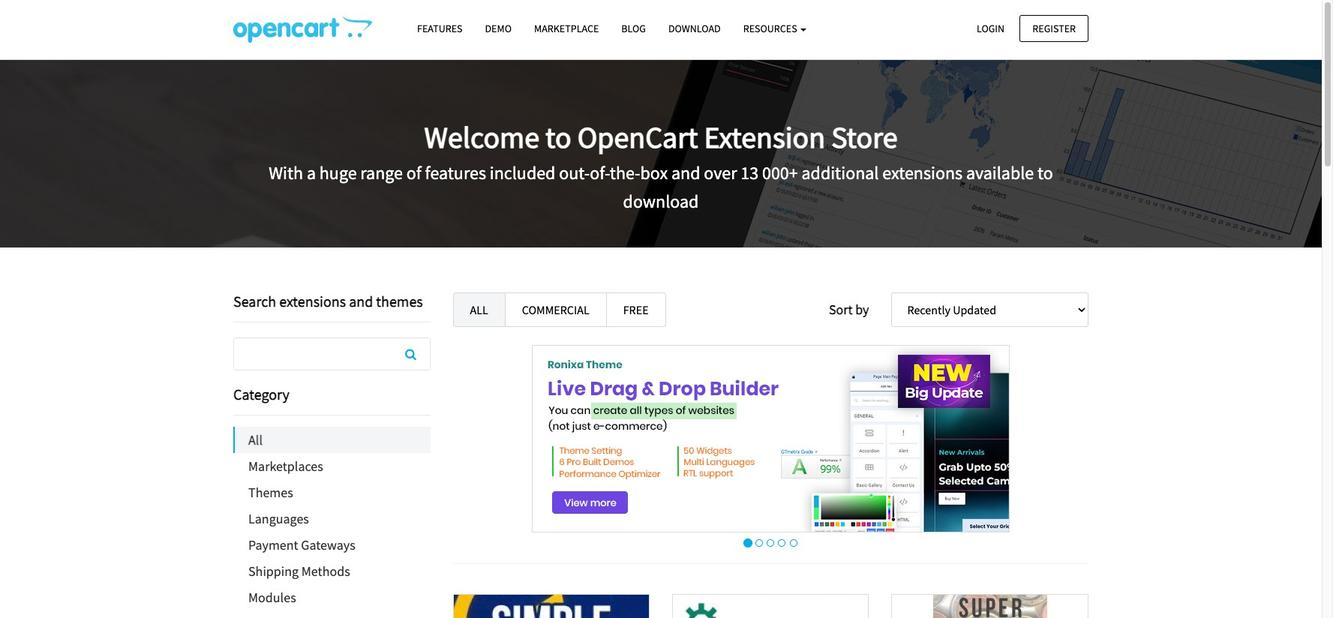 Task type: describe. For each thing, give the bounding box(es) containing it.
with
[[269, 161, 303, 184]]

modules
[[248, 589, 296, 607]]

payment gateways link
[[233, 532, 430, 558]]

themes
[[248, 484, 293, 501]]

sort
[[829, 301, 853, 318]]

by
[[856, 301, 870, 318]]

of-
[[590, 161, 610, 184]]

the-
[[610, 161, 641, 184]]

register link
[[1020, 15, 1089, 42]]

opencart extensions image
[[233, 16, 372, 43]]

languages
[[248, 510, 309, 528]]

marketplaces
[[248, 458, 323, 475]]

all for commercial
[[470, 303, 488, 318]]

over
[[704, 161, 738, 184]]

shipping methods link
[[233, 558, 430, 585]]

payment
[[248, 537, 299, 554]]

huge
[[320, 161, 357, 184]]

commercial link
[[505, 293, 607, 327]]

features
[[425, 161, 486, 184]]

simple eu vat setup for 1.5.3+ image
[[454, 595, 649, 619]]

category
[[233, 385, 290, 404]]

sort by
[[829, 301, 870, 318]]

blog
[[622, 22, 646, 35]]

methods
[[302, 563, 350, 580]]

languages link
[[233, 506, 430, 532]]

download link
[[658, 16, 732, 42]]

box
[[641, 161, 668, 184]]

a
[[307, 161, 316, 184]]

payment gateways
[[248, 537, 356, 554]]

opencart
[[578, 118, 699, 156]]

free
[[624, 303, 649, 318]]

included
[[490, 161, 556, 184]]

search
[[233, 292, 276, 311]]

free super duper eu vat exempt - works with gues.. image
[[893, 595, 1088, 619]]

marketplace
[[534, 22, 599, 35]]

1 horizontal spatial to
[[1038, 161, 1054, 184]]



Task type: locate. For each thing, give the bounding box(es) containing it.
shipping
[[248, 563, 299, 580]]

demo
[[485, 22, 512, 35]]

1 vertical spatial all link
[[235, 427, 430, 453]]

extensions inside welcome to opencart extension store with a huge range of features included out-of-the-box and over 13 000+ additional extensions available to download
[[883, 161, 963, 184]]

1 vertical spatial extensions
[[279, 292, 346, 311]]

all for marketplaces
[[248, 432, 263, 449]]

sagepay international order issue fix (special c.. image
[[673, 595, 869, 619]]

modules link
[[233, 585, 430, 611]]

of
[[407, 161, 422, 184]]

features link
[[406, 16, 474, 42]]

marketplace link
[[523, 16, 611, 42]]

000+
[[763, 161, 798, 184]]

welcome
[[424, 118, 540, 156]]

blog link
[[611, 16, 658, 42]]

and
[[672, 161, 701, 184], [349, 292, 373, 311]]

0 horizontal spatial and
[[349, 292, 373, 311]]

shipping methods
[[248, 563, 350, 580]]

store
[[832, 118, 898, 156]]

search extensions and themes
[[233, 292, 423, 311]]

to up out-
[[546, 118, 572, 156]]

demo link
[[474, 16, 523, 42]]

gateways
[[301, 537, 356, 554]]

1 vertical spatial to
[[1038, 161, 1054, 184]]

themes
[[376, 292, 423, 311]]

commercial
[[522, 303, 590, 318]]

login link
[[965, 15, 1018, 42]]

to
[[546, 118, 572, 156], [1038, 161, 1054, 184]]

to right available
[[1038, 161, 1054, 184]]

extensions down store
[[883, 161, 963, 184]]

out-
[[559, 161, 590, 184]]

0 vertical spatial all link
[[453, 293, 506, 327]]

available
[[967, 161, 1035, 184]]

0 horizontal spatial to
[[546, 118, 572, 156]]

1 vertical spatial all
[[248, 432, 263, 449]]

0 horizontal spatial extensions
[[279, 292, 346, 311]]

0 vertical spatial extensions
[[883, 161, 963, 184]]

all link for marketplaces
[[235, 427, 430, 453]]

0 vertical spatial all
[[470, 303, 488, 318]]

extensions
[[883, 161, 963, 184], [279, 292, 346, 311]]

1 horizontal spatial all
[[470, 303, 488, 318]]

resources
[[744, 22, 800, 35]]

all link for commercial
[[453, 293, 506, 327]]

0 horizontal spatial all
[[248, 432, 263, 449]]

free link
[[606, 293, 666, 327]]

welcome to opencart extension store with a huge range of features included out-of-the-box and over 13 000+ additional extensions available to download
[[269, 118, 1054, 213]]

themes link
[[233, 480, 430, 506]]

features
[[417, 22, 463, 35]]

register
[[1033, 21, 1076, 35]]

and right box on the top of the page
[[672, 161, 701, 184]]

all link
[[453, 293, 506, 327], [235, 427, 430, 453]]

extension
[[705, 118, 826, 156]]

1 horizontal spatial extensions
[[883, 161, 963, 184]]

login
[[977, 21, 1005, 35]]

ronixa opencart theme builder image
[[532, 345, 1010, 533]]

download
[[669, 22, 721, 35]]

additional
[[802, 161, 879, 184]]

and left themes
[[349, 292, 373, 311]]

extensions right search
[[279, 292, 346, 311]]

resources link
[[732, 16, 819, 42]]

0 vertical spatial to
[[546, 118, 572, 156]]

search image
[[405, 348, 417, 360]]

range
[[361, 161, 403, 184]]

1 horizontal spatial and
[[672, 161, 701, 184]]

0 vertical spatial and
[[672, 161, 701, 184]]

13
[[741, 161, 759, 184]]

None text field
[[234, 339, 430, 370]]

0 horizontal spatial all link
[[235, 427, 430, 453]]

download
[[623, 190, 699, 213]]

and inside welcome to opencart extension store with a huge range of features included out-of-the-box and over 13 000+ additional extensions available to download
[[672, 161, 701, 184]]

1 vertical spatial and
[[349, 292, 373, 311]]

all
[[470, 303, 488, 318], [248, 432, 263, 449]]

marketplaces link
[[233, 453, 430, 480]]

1 horizontal spatial all link
[[453, 293, 506, 327]]



Task type: vqa. For each thing, say whether or not it's contained in the screenshot.
the working, at bottom
no



